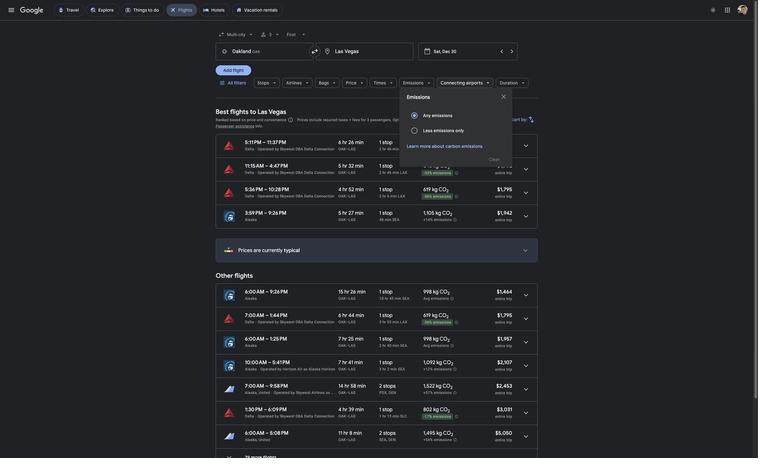 Task type: vqa. For each thing, say whether or not it's contained in the screenshot.
$1,464 entire trip
yes



Task type: locate. For each thing, give the bounding box(es) containing it.
1795 US dollars text field
[[498, 163, 512, 170], [498, 313, 512, 319]]

skywest down arrival time: 6:09 pm. text box at the left
[[280, 415, 295, 419]]

8 las from the top
[[349, 368, 356, 372]]

1 stop flight. element for 4 hr 39 min
[[380, 407, 393, 415]]

flight details. leaves oakland international airport at 5:11 pm on saturday, december 30 and arrives at harry reid international airport at 11:37 pm on saturday, december 30. image
[[519, 138, 534, 154]]

2 operated by skywest dba delta connection from the top
[[258, 171, 335, 175]]

flights for best
[[230, 108, 249, 116]]

0 horizontal spatial fees
[[353, 118, 360, 122]]

1795 us dollars text field down $1,180 entire trip
[[498, 163, 512, 170]]

1 vertical spatial 998
[[424, 337, 432, 343]]

co for 15 hr 26 min
[[440, 289, 448, 296]]

9:26 pm up 1:44 pm text field
[[270, 289, 288, 296]]

6 1 stop flight. element from the top
[[380, 313, 393, 320]]

las for 7 hr 25 min
[[349, 344, 356, 349]]

6 inside '6 hr 44 min oak – las'
[[339, 313, 341, 319]]

998 for 15 hr 26 min
[[424, 289, 432, 296]]

stop up the 40
[[383, 337, 393, 343]]

dba for 11:37 pm
[[296, 147, 303, 152]]

skywest for 1:44 pm
[[280, 321, 295, 325]]

2 trip from the top
[[507, 171, 512, 176]]

trip left flight details. leaves oakland international airport at 11:15 am on saturday, december 30 and arrives at harry reid international airport at 4:47 pm on saturday, december 30. icon
[[507, 171, 512, 176]]

avg for 15 hr 26 min
[[424, 297, 430, 301]]

layover (1 of 1) is a 3 hr 2 min layover at seattle-tacoma international airport in seattle. element
[[380, 367, 420, 372]]

trip left flight details. leaves oakland international airport at 7:00 am on saturday, december 30 and arrives at harry reid international airport at 1:44 pm on saturday, december 30. icon
[[507, 321, 512, 325]]

17%
[[425, 415, 432, 420]]

1 stops from the top
[[383, 384, 396, 390]]

Departure time: 6:00 AM. text field
[[245, 289, 264, 296]]

None field
[[216, 29, 257, 40], [285, 29, 310, 40], [216, 29, 257, 40], [285, 29, 310, 40]]

7 hr 41 min oak – las
[[339, 360, 363, 372]]

sea
[[393, 218, 400, 222], [403, 297, 410, 301], [400, 344, 408, 349], [398, 368, 405, 372], [380, 439, 387, 443]]

1 $1,795 from the top
[[498, 163, 512, 170]]

operated down leaves oakland international airport at 5:11 pm on saturday, december 30 and arrives at harry reid international airport at 11:37 pm on saturday, december 30. element
[[258, 147, 274, 152]]

sea right the 40
[[400, 344, 408, 349]]

leaves oakland international airport at 11:15 am on saturday, december 30 and arrives at harry reid international airport at 4:47 pm on saturday, december 30. element
[[245, 163, 288, 170]]

ranked
[[216, 118, 229, 122]]

1 vertical spatial airlines
[[312, 391, 325, 396]]

5 inside 5 hr 27 min oak – las
[[339, 210, 341, 217]]

1 for 4 hr 52 min
[[380, 187, 381, 193]]

2 las from the top
[[349, 171, 356, 175]]

hr inside 1 stop 3 hr 2 min sea
[[383, 368, 386, 372]]

1 trip from the top
[[507, 148, 512, 152]]

4 stop from the top
[[383, 210, 393, 217]]

operated by skywest dba delta connection for 7:00 am – 1:44 pm
[[258, 321, 335, 325]]

hr left "32"
[[343, 163, 347, 170]]

5 oak from the top
[[339, 297, 346, 301]]

oak for 6 hr 26 min
[[339, 147, 346, 152]]

typical
[[284, 248, 300, 254]]

oak for 6 hr 44 min
[[339, 321, 346, 325]]

9 entire from the top
[[495, 392, 506, 396]]

Departure time: 6:00 AM. text field
[[245, 431, 264, 437]]

- down 868
[[424, 148, 425, 152]]

Departure time: 10:00 AM. text field
[[245, 360, 267, 367]]

1 up "layover (1 of 1) is a 2 hr 46 min layover at los angeles international airport in los angeles." element
[[380, 163, 381, 170]]

4 for 4 hr 52 min
[[339, 187, 342, 193]]

5 inside 5 hr 32 min oak – las
[[339, 163, 341, 170]]

times button
[[370, 76, 397, 91]]

$1,795 entire trip up 1957 us dollars text box
[[495, 313, 512, 325]]

- for 4 hr 52 min
[[424, 195, 425, 199]]

min right 13
[[393, 415, 399, 419]]

connection for 6 hr 26 min
[[314, 147, 335, 152]]

0 vertical spatial alaska,
[[245, 391, 258, 396]]

4 hr 39 min oak – las
[[339, 407, 364, 419]]

stop up 53
[[383, 313, 393, 319]]

2 entire from the top
[[495, 171, 506, 176]]

8 1 from the top
[[380, 360, 381, 367]]

6 las from the top
[[349, 321, 356, 325]]

layover (1 of 1) is a 10 hr 45 min layover at seattle-tacoma international airport in seattle. element
[[380, 297, 420, 302]]

1 up layover (1 of 1) is a 3 hr 2 min layover at seattle-tacoma international airport in seattle. element
[[380, 360, 381, 367]]

hr up 2 stops pdx , den
[[383, 368, 386, 372]]

stops for 11 hr 8 min
[[383, 431, 396, 437]]

11 oak from the top
[[339, 439, 346, 443]]

4 - from the top
[[424, 321, 425, 325]]

0 horizontal spatial airlines
[[286, 80, 302, 86]]

oak inside 14 hr 58 min oak – las
[[339, 391, 346, 396]]

by
[[275, 147, 279, 152], [275, 171, 279, 175], [275, 194, 279, 199], [275, 321, 279, 325], [278, 368, 282, 372], [291, 391, 295, 396], [275, 415, 279, 419]]

1 vertical spatial 4
[[339, 407, 342, 414]]

7 oak from the top
[[339, 344, 346, 349]]

3:59 pm – 9:26 pm alaska
[[245, 210, 287, 222]]

min right 52
[[356, 187, 364, 193]]

0 vertical spatial 7:00 am
[[245, 313, 264, 319]]

dba
[[296, 147, 303, 152], [296, 171, 303, 175], [296, 194, 303, 199], [296, 321, 303, 325], [296, 415, 303, 419]]

$1,795 entire trip
[[495, 163, 512, 176], [495, 187, 512, 199], [495, 313, 512, 325]]

slc for 868
[[400, 147, 407, 152]]

2 inside 2 stops pdx , den
[[380, 384, 382, 390]]

0 vertical spatial avg emissions
[[424, 297, 449, 301]]

2 inside 1,495 kg co 2
[[451, 433, 453, 438]]

fees
[[353, 118, 360, 122], [439, 118, 447, 122]]

avg for 7 hr 25 min
[[424, 344, 430, 349]]

oak inside 15 hr 26 min oak – las
[[339, 297, 346, 301]]

min inside 4 hr 52 min oak – las
[[356, 187, 364, 193]]

kg inside 1,105 kg co 2
[[436, 210, 441, 217]]

1 vertical spatial 619
[[424, 313, 431, 319]]

1 1795 us dollars text field from the top
[[498, 163, 512, 170]]

1 6:00 am from the top
[[245, 289, 264, 296]]

1 inside 1 stop 2 hr 46 min lax
[[380, 163, 381, 170]]

operated for 1:44 pm
[[258, 321, 274, 325]]

convenience
[[264, 118, 287, 122]]

1 stop 2 hr 40 min sea
[[380, 337, 408, 349]]

1 998 from the top
[[424, 289, 432, 296]]

0 vertical spatial flights
[[230, 108, 249, 116]]

las inside 6 hr 26 min oak – las
[[349, 147, 356, 152]]

None text field
[[216, 43, 314, 60], [316, 43, 414, 60], [216, 43, 314, 60], [316, 43, 414, 60]]

operated by skywest dba delta connection for 11:15 am – 4:47 pm
[[258, 171, 335, 175]]

co for 6 hr 26 min
[[440, 140, 448, 146]]

oak inside 4 hr 39 min oak – las
[[339, 415, 346, 419]]

hr left 44
[[343, 313, 347, 319]]

airlines inside main content
[[312, 391, 325, 396]]

9:26 pm inside 3:59 pm – 9:26 pm alaska
[[269, 210, 287, 217]]

1 stop flight. element up 48 on the top of the page
[[380, 210, 393, 218]]

868 kg co 2
[[424, 140, 450, 147]]

min inside 5 hr 27 min oak – las
[[355, 210, 364, 217]]

1 up the "10"
[[380, 289, 381, 296]]

entire down '$5,050'
[[495, 439, 506, 443]]

6:00 am for 1:25 pm
[[245, 337, 264, 343]]

1 vertical spatial 6
[[387, 194, 390, 199]]

5:11 pm – 11:37 pm
[[245, 140, 286, 146]]

1 vertical spatial $1,795 entire trip
[[495, 187, 512, 199]]

kg inside 868 kg co 2
[[433, 140, 439, 146]]

– inside 11 hr 8 min oak – las
[[346, 439, 349, 443]]

0 vertical spatial 998 kg co 2
[[424, 289, 450, 297]]

kg for 4 hr 39 min
[[433, 407, 439, 414]]

52
[[349, 187, 354, 193]]

stop up "layover (1 of 1) is a 2 hr 46 min layover at los angeles international airport in los angeles." element
[[383, 163, 393, 170]]

and down las
[[257, 118, 263, 122]]

las inside 15 hr 26 min oak – las
[[349, 297, 356, 301]]

trip for 7 hr 25 min
[[507, 344, 512, 349]]

1 operated by skywest dba delta connection from the top
[[258, 147, 335, 152]]

5 connection from the top
[[314, 415, 335, 419]]

3 entire from the top
[[495, 195, 506, 199]]

11:15 am
[[245, 163, 264, 170]]

1 46 from the top
[[387, 147, 392, 152]]

2 stops flight. element down 13
[[380, 431, 396, 438]]

2 $1,795 entire trip from the top
[[495, 187, 512, 199]]

total duration 6 hr 26 min. element
[[339, 140, 380, 147]]

entire inside the $2,107 entire trip
[[495, 368, 506, 372]]

sea for 7 hr 41 min
[[398, 368, 405, 372]]

4 dba from the top
[[296, 321, 303, 325]]

2 619 kg co 2 from the top
[[424, 313, 449, 320]]

stops up layover (1 of 2) is a 2 hr 57 min layover at seattle-tacoma international airport in seattle. layover (2 of 2) is a 1 hr 15 min layover at denver international airport in denver. element
[[383, 431, 396, 437]]

6:00 am inside 6:00 am – 1:25 pm alaska
[[245, 337, 264, 343]]

1 vertical spatial den
[[389, 439, 396, 443]]

hr
[[343, 140, 347, 146], [383, 147, 386, 152], [343, 163, 347, 170], [383, 171, 386, 175], [343, 187, 348, 193], [383, 194, 386, 199], [343, 210, 347, 217], [345, 289, 349, 296], [385, 297, 389, 301], [343, 313, 347, 319], [383, 321, 386, 325], [342, 337, 347, 343], [383, 344, 386, 349], [342, 360, 347, 367], [383, 368, 386, 372], [345, 384, 350, 390], [343, 407, 348, 414], [383, 415, 386, 419], [344, 431, 348, 437]]

flight details. leaves oakland international airport at 10:00 am on saturday, december 30 and arrives at harry reid international airport at 5:41 pm on saturday, december 30. image
[[519, 359, 534, 374]]

3 operated by skywest dba delta connection from the top
[[258, 194, 335, 199]]

oak down 11 at the left of page
[[339, 439, 346, 443]]

0 horizontal spatial horizon
[[283, 368, 297, 372]]

1 inside 1 stop 10 hr 45 min sea
[[380, 289, 381, 296]]

stop up layover (1 of 1) is a 2 hr 46 min layover at salt lake city international airport in salt lake city. element at right
[[383, 140, 393, 146]]

5 entire from the top
[[495, 297, 506, 302]]

0 vertical spatial stops
[[383, 384, 396, 390]]

2 stops from the top
[[383, 431, 396, 437]]

avg
[[424, 297, 430, 301], [424, 344, 430, 349]]

46 up 1 stop 2 hr 6 min lax
[[387, 171, 392, 175]]

horizon left air
[[283, 368, 297, 372]]

las down 52
[[349, 194, 356, 199]]

10 1 from the top
[[380, 415, 382, 419]]

oak up 14
[[339, 368, 346, 372]]

leaves oakland international airport at 5:36 pm on saturday, december 30 and arrives at harry reid international airport at 10:28 pm on saturday, december 30. element
[[245, 187, 289, 193]]

46 inside 1 stop 2 hr 46 min lax
[[387, 171, 392, 175]]

0 vertical spatial avg
[[424, 297, 430, 301]]

stops
[[383, 384, 396, 390], [383, 431, 396, 437]]

1 connection from the top
[[314, 147, 335, 152]]

4 1 stop flight. element from the top
[[380, 210, 393, 218]]

1 vertical spatial lax
[[398, 194, 405, 199]]

connection for 5 hr 32 min
[[314, 171, 335, 175]]

1 vertical spatial arrival time: 9:26 pm. text field
[[270, 289, 288, 296]]

10
[[380, 297, 384, 301]]

1 vertical spatial as
[[326, 391, 330, 396]]

Arrival time: 9:58 PM. text field
[[270, 384, 288, 390]]

1 1 stop flight. element from the top
[[380, 140, 393, 147]]

1 vertical spatial stops
[[383, 431, 396, 437]]

united
[[259, 391, 270, 396], [259, 439, 270, 443]]

1 vertical spatial 46
[[387, 171, 392, 175]]

26 for 6
[[349, 140, 354, 146]]

0 vertical spatial 36%
[[425, 195, 432, 199]]

0 vertical spatial united
[[259, 391, 270, 396]]

all filters button
[[216, 76, 251, 91]]

1 and from the left
[[257, 118, 263, 122]]

1 2 stops flight. element from the top
[[380, 384, 396, 391]]

stop for 4 hr 39 min
[[383, 407, 393, 414]]

trip for 15 hr 26 min
[[507, 297, 512, 302]]

3 dba from the top
[[296, 194, 303, 199]]

0 vertical spatial arrival time: 9:26 pm. text field
[[269, 210, 287, 217]]

1 vertical spatial 7
[[339, 360, 341, 367]]

998
[[424, 289, 432, 296], [424, 337, 432, 343]]

2 vertical spatial lax
[[400, 321, 408, 325]]

co for 5 hr 32 min
[[440, 163, 448, 170]]

36% for 4 hr 52 min
[[425, 195, 432, 199]]

entire down $1,957
[[495, 344, 506, 349]]

0 vertical spatial as
[[304, 368, 308, 372]]

2 - from the top
[[424, 171, 425, 176]]

co for 11 hr 8 min
[[443, 431, 451, 437]]

oak inside 6 hr 26 min oak – las
[[339, 147, 346, 152]]

$2,453 entire trip
[[495, 384, 512, 396]]

2 stops flight. element
[[380, 384, 396, 391], [380, 431, 396, 438]]

1,105
[[424, 210, 435, 217]]

1 for 7 hr 41 min
[[380, 360, 381, 367]]

-33% emissions
[[424, 171, 451, 176]]

2 2 stops flight. element from the top
[[380, 431, 396, 438]]

entire for 15 hr 26 min
[[495, 297, 506, 302]]

2 4 from the top
[[339, 407, 342, 414]]

4
[[339, 187, 342, 193], [339, 407, 342, 414]]

0 vertical spatial 9:26 pm
[[269, 210, 287, 217]]

3 connection from the top
[[314, 194, 335, 199]]

emissions inside popup button
[[403, 80, 424, 86]]

lax right 53
[[400, 321, 408, 325]]

998 kg co 2 for $1,957
[[424, 337, 450, 344]]

1 up 48 on the top of the page
[[380, 210, 381, 217]]

prices left the are
[[238, 248, 253, 254]]

9 las from the top
[[349, 391, 356, 396]]

entire inside $1,464 entire trip
[[495, 297, 506, 302]]

2 inside 1,105 kg co 2
[[450, 212, 453, 218]]

1 horizontal spatial fees
[[439, 118, 447, 122]]

1 vertical spatial 998 kg co 2
[[424, 337, 450, 344]]

Departure time: 7:00 AM. text field
[[245, 384, 264, 390]]

7 inside 7 hr 25 min oak – las
[[339, 337, 341, 343]]

1 vertical spatial 7:00 am
[[245, 384, 264, 390]]

0 vertical spatial $1,795
[[498, 163, 512, 170]]

+54% emissions
[[424, 439, 452, 443]]

646
[[424, 163, 432, 170]]

0 vertical spatial 5
[[339, 163, 341, 170]]

0 vertical spatial 998
[[424, 289, 432, 296]]

den for 14 hr 58 min
[[389, 391, 396, 396]]

26 inside 15 hr 26 min oak – las
[[351, 289, 356, 296]]

min right 48 on the top of the page
[[385, 218, 392, 222]]

4 trip from the top
[[507, 218, 512, 223]]

stop inside 1 stop 3 hr 53 min lax
[[383, 313, 393, 319]]

1 vertical spatial flights
[[235, 272, 253, 280]]

36% right layover (1 of 1) is a 3 hr 53 min layover at los angeles international airport in los angeles. element
[[425, 321, 432, 325]]

Arrival time: 4:47 PM. text field
[[270, 163, 288, 170]]

alaska, inside 6:00 am – 5:08 pm alaska, united
[[245, 439, 258, 443]]

2 stops flight. element for 14 hr 58 min
[[380, 384, 396, 391]]

0 vertical spatial ,
[[387, 391, 388, 396]]

3 1 stop flight. element from the top
[[380, 187, 393, 194]]

1 998 kg co 2 from the top
[[424, 289, 450, 297]]

flight details. leaves oakland international airport at 7:00 am on saturday, december 30 and arrives at harry reid international airport at 1:44 pm on saturday, december 30. image
[[519, 312, 534, 327]]

taxes
[[339, 118, 348, 122]]

flight details. leaves oakland international airport at 6:00 am on saturday, december 30 and arrives at harry reid international airport at 5:08 pm on saturday, december 30. image
[[519, 430, 534, 445]]

slc
[[400, 147, 407, 152], [400, 415, 407, 419]]

2 -36% emissions from the top
[[424, 321, 451, 325]]

0 horizontal spatial prices
[[238, 248, 253, 254]]

5
[[339, 163, 341, 170], [339, 210, 341, 217]]

2 vertical spatial $1,795
[[498, 313, 512, 319]]

all
[[228, 80, 233, 86]]

1 vertical spatial alaska,
[[245, 439, 258, 443]]

9:26 pm inside 6:00 am – 9:26 pm alaska
[[270, 289, 288, 296]]

Arrival time: 9:26 PM. text field
[[269, 210, 287, 217], [270, 289, 288, 296]]

oak down total duration 7 hr 25 min. element
[[339, 344, 346, 349]]

4:47 pm
[[270, 163, 288, 170]]

alaska inside 3:59 pm – 9:26 pm alaska
[[245, 218, 257, 222]]

0 vertical spatial 4
[[339, 187, 342, 193]]

1 down the "10"
[[380, 313, 381, 319]]

trip inside $1,942 entire trip
[[507, 218, 512, 223]]

– inside 6:00 am – 5:08 pm alaska, united
[[266, 431, 269, 437]]

flight details. leaves oakland international airport at 11:15 am on saturday, december 30 and arrives at harry reid international airport at 4:47 pm on saturday, december 30. image
[[519, 162, 534, 177]]

stop for 6 hr 44 min
[[383, 313, 393, 319]]

1 horizontal spatial as
[[326, 391, 330, 396]]

6:00 am inside 6:00 am – 5:08 pm alaska, united
[[245, 431, 264, 437]]

hr inside 1 stop 3 hr 53 min lax
[[383, 321, 386, 325]]

min right 27
[[355, 210, 364, 217]]

$1,795 entire trip up 1795 us dollars text field
[[495, 163, 512, 176]]

5:11 pm
[[245, 140, 262, 146]]

1 stop flight. element up the 40
[[380, 337, 393, 344]]

Arrival time: 6:09 PM. text field
[[268, 407, 287, 414]]

skywest for 6:09 pm
[[280, 415, 295, 419]]

2 vertical spatial 6:00 am
[[245, 431, 264, 437]]

– left arrival time: 1:25 pm. text box
[[266, 337, 269, 343]]

stop up layover (1 of 1) is a 2 hr 6 min layover at los angeles international airport in los angeles. element
[[383, 187, 393, 193]]

2 619 from the top
[[424, 313, 431, 319]]

kg inside 1,092 kg co 2
[[437, 360, 442, 367]]

slc right 13
[[400, 415, 407, 419]]

7:00 am down departure time: 6:00 am. text field
[[245, 313, 264, 319]]

– right the "1:30 pm"
[[264, 407, 267, 414]]

1 stop flight. element for 5 hr 32 min
[[380, 163, 393, 171]]

1 - from the top
[[424, 148, 425, 152]]

1 for 4 hr 39 min
[[380, 407, 381, 414]]

6 left 44
[[339, 313, 341, 319]]

1 horizontal spatial and
[[424, 118, 430, 122]]

operated down 5:36 pm – 10:28 pm
[[258, 194, 274, 199]]

oak down total duration 5 hr 32 min. element
[[339, 171, 346, 175]]

1 vertical spatial $1,795
[[498, 187, 512, 193]]

trip inside the $5,050 entire trip
[[507, 439, 512, 443]]

2 inside 2 stops sea , den
[[380, 431, 382, 437]]

2 998 from the top
[[424, 337, 432, 343]]

1 vertical spatial prices
[[238, 248, 253, 254]]

1 up layover (1 of 1) is a 2 hr 6 min layover at los angeles international airport in los angeles. element
[[380, 187, 381, 193]]

entire inside the $5,050 entire trip
[[495, 439, 506, 443]]

entire inside $1,942 entire trip
[[495, 218, 506, 223]]

skywest down 11:37 pm
[[280, 147, 295, 152]]

min right 39 on the left bottom of page
[[356, 407, 364, 414]]

entire inside the $1,957 entire trip
[[495, 344, 506, 349]]

2 vertical spatial 6
[[339, 313, 341, 319]]

1 vertical spatial slc
[[400, 415, 407, 419]]

oak inside 5 hr 32 min oak – las
[[339, 171, 346, 175]]

las down the total duration 6 hr 26 min. element
[[349, 147, 356, 152]]

sea inside 1 stop 3 hr 2 min sea
[[398, 368, 405, 372]]

trip
[[507, 148, 512, 152], [507, 171, 512, 176], [507, 195, 512, 199], [507, 218, 512, 223], [507, 297, 512, 302], [507, 321, 512, 325], [507, 344, 512, 349], [507, 368, 512, 372], [507, 392, 512, 396], [507, 415, 512, 420], [507, 439, 512, 443]]

min inside 1 stop 1 hr 13 min slc
[[393, 415, 399, 419]]

– down total duration 4 hr 39 min. element at the bottom of page
[[346, 415, 349, 419]]

5:36 pm
[[245, 187, 263, 193]]

1 36% from the top
[[425, 195, 432, 199]]

leaves oakland international airport at 7:00 am on saturday, december 30 and arrives at harry reid international airport at 9:58 pm on saturday, december 30. element
[[245, 384, 288, 390]]

1 vertical spatial 36%
[[425, 321, 432, 325]]

only
[[456, 128, 464, 133]]

trip down $1,957
[[507, 344, 512, 349]]

5 - from the top
[[424, 415, 425, 420]]

lax inside 1 stop 2 hr 6 min lax
[[398, 194, 405, 199]]

3 $1,795 entire trip from the top
[[495, 313, 512, 325]]

hr inside 1 stop 2 hr 46 min slc
[[383, 147, 386, 152]]

9 1 from the top
[[380, 407, 381, 414]]

1 stop flight. element up the "10"
[[380, 289, 393, 297]]

avg emissions for $1,464
[[424, 297, 449, 301]]

alaska down departure time: 6:00 am. text field
[[245, 297, 257, 301]]

0 vertical spatial 619 kg co 2
[[424, 187, 449, 194]]

None search field
[[216, 27, 538, 167]]

trip for 5 hr 27 min
[[507, 218, 512, 223]]

connecting airports button
[[437, 76, 494, 91]]

1 avg emissions from the top
[[424, 297, 449, 301]]

– down 25
[[346, 344, 349, 349]]

las for 4 hr 39 min
[[349, 415, 356, 419]]

0 vertical spatial -36% emissions
[[424, 195, 451, 199]]

8 entire from the top
[[495, 368, 506, 372]]

1 inside 1 stop 2 hr 6 min lax
[[380, 187, 381, 193]]

79 more flights image
[[222, 451, 237, 459]]

stop for 4 hr 52 min
[[383, 187, 393, 193]]

5 1 stop flight. element from the top
[[380, 289, 393, 297]]

total duration 11 hr 8 min. element
[[339, 431, 380, 438]]

 image
[[258, 368, 259, 372]]

0 vertical spatial 2 stops flight. element
[[380, 384, 396, 391]]

kg for 6 hr 44 min
[[432, 313, 438, 319]]

entire inside $3,031 entire trip
[[495, 415, 506, 420]]

$1,180
[[498, 140, 512, 146]]

alaska, down departure time: 6:00 am. text box
[[245, 439, 258, 443]]

co for 4 hr 39 min
[[440, 407, 448, 414]]

0 vertical spatial 1795 us dollars text field
[[498, 163, 512, 170]]

total duration 4 hr 52 min. element
[[339, 187, 380, 194]]

trip inside $1,464 entire trip
[[507, 297, 512, 302]]

2 united from the top
[[259, 439, 270, 443]]

6:00 am – 9:26 pm alaska
[[245, 289, 288, 301]]

co for 5 hr 27 min
[[443, 210, 450, 217]]

kg for 5 hr 32 min
[[433, 163, 439, 170]]

0 vertical spatial 6
[[339, 140, 341, 146]]

co inside 1,495 kg co 2
[[443, 431, 451, 437]]

1 vertical spatial united
[[259, 439, 270, 443]]

0 horizontal spatial as
[[304, 368, 308, 372]]

hr left 52
[[343, 187, 348, 193]]

1 vertical spatial avg
[[424, 344, 430, 349]]

slc for 802
[[400, 415, 407, 419]]

skywest down air
[[296, 391, 311, 396]]

min right 25
[[355, 337, 364, 343]]

1 4 from the top
[[339, 187, 342, 193]]

2 stops pdx , den
[[380, 384, 396, 396]]

3
[[269, 32, 272, 37], [367, 118, 369, 122], [380, 321, 382, 325], [380, 368, 382, 372]]

2 36% from the top
[[425, 321, 432, 325]]

sea inside 1 stop 48 min sea
[[393, 218, 400, 222]]

las down total duration 15 hr 26 min. element
[[349, 297, 356, 301]]

1464 US dollars text field
[[497, 289, 512, 296]]

2 vertical spatial $1,795 entire trip
[[495, 313, 512, 325]]

airlines down operated by horizon air as alaska horizon
[[312, 391, 325, 396]]

den down 13
[[389, 439, 396, 443]]

, for 14 hr 58 min
[[387, 391, 388, 396]]

layover (1 of 1) is a 2 hr 46 min layover at los angeles international airport in los angeles. element
[[380, 171, 420, 176]]

alaska
[[245, 218, 257, 222], [245, 297, 257, 301], [245, 344, 257, 349], [245, 368, 257, 372], [309, 368, 321, 372], [331, 391, 343, 396]]

stop for 6 hr 26 min
[[383, 140, 393, 146]]

1 vertical spatial -36% emissions
[[424, 321, 451, 325]]

entire inside $1,180 entire trip
[[495, 148, 506, 152]]

0 vertical spatial slc
[[400, 147, 407, 152]]

2
[[448, 142, 450, 147], [380, 147, 382, 152], [448, 165, 450, 171], [380, 171, 382, 175], [447, 189, 449, 194], [380, 194, 382, 199], [450, 212, 453, 218], [448, 291, 450, 297], [447, 315, 449, 320], [448, 339, 450, 344], [380, 344, 382, 349], [451, 362, 454, 368], [387, 368, 390, 372], [380, 384, 382, 390], [451, 386, 453, 391], [448, 409, 450, 415], [380, 431, 382, 437], [451, 433, 453, 438]]

1 vertical spatial 1795 us dollars text field
[[498, 313, 512, 319]]

1 horizontal spatial prices
[[297, 118, 308, 122]]

co inside 868 kg co 2
[[440, 140, 448, 146]]

6 stop from the top
[[383, 313, 393, 319]]

kg
[[433, 140, 439, 146], [433, 163, 439, 170], [432, 187, 438, 193], [436, 210, 441, 217], [433, 289, 439, 296], [432, 313, 438, 319], [433, 337, 439, 343], [437, 360, 442, 367], [436, 384, 442, 390], [433, 407, 439, 414], [437, 431, 442, 437]]

entire for 4 hr 52 min
[[495, 195, 506, 199]]

- for 6 hr 26 min
[[424, 148, 425, 152]]

entire down 1795 us dollars text field
[[495, 195, 506, 199]]

Departure time: 6:00 AM. text field
[[245, 337, 264, 343]]

1 stop from the top
[[383, 140, 393, 146]]

7 1 stop flight. element from the top
[[380, 337, 393, 344]]

sea inside 1 stop 10 hr 45 min sea
[[403, 297, 410, 301]]

1795 US dollars text field
[[498, 187, 512, 193]]

las for 6 hr 26 min
[[349, 147, 356, 152]]

998 kg co 2
[[424, 289, 450, 297], [424, 337, 450, 344]]

1 $1,795 entire trip from the top
[[495, 163, 512, 176]]

8 trip from the top
[[507, 368, 512, 372]]

trip down the 2107 us dollars text field
[[507, 368, 512, 372]]

are
[[254, 248, 261, 254]]

operated down 7:00 am – 1:44 pm
[[258, 321, 274, 325]]

1 vertical spatial 619 kg co 2
[[424, 313, 449, 320]]

skywest for 10:28 pm
[[280, 194, 295, 199]]

1 619 kg co 2 from the top
[[424, 187, 449, 194]]

1,522
[[424, 384, 435, 390]]

horizon
[[283, 368, 297, 372], [322, 368, 336, 372]]

skywest for 4:47 pm
[[280, 171, 295, 175]]

10 las from the top
[[349, 415, 356, 419]]

layover (1 of 2) is a 6 hr 54 min layover at portland international airport in portland. layover (2 of 2) is a 1 hr 43 min layover at denver international airport in denver. element
[[380, 391, 420, 396]]

– down 44
[[346, 321, 349, 325]]

entire for 7 hr 41 min
[[495, 368, 506, 372]]

5:41 pm
[[273, 360, 290, 367]]

main menu image
[[8, 6, 15, 14]]

0 vertical spatial $1,795 entire trip
[[495, 163, 512, 176]]

1 vertical spatial 5
[[339, 210, 341, 217]]

$2,107 entire trip
[[495, 360, 512, 372]]

connection left '6 hr 44 min oak – las'
[[314, 321, 335, 325]]

11 trip from the top
[[507, 439, 512, 443]]

0 vertical spatial emissions
[[403, 80, 424, 86]]

stops inside 2 stops sea , den
[[383, 431, 396, 437]]

arrival time: 9:26 pm. text field right 3:59 pm 'text box'
[[269, 210, 287, 217]]

hr down prices include required taxes + fees for 3 passengers. optional charges and bag fees may apply. passenger assistance
[[343, 140, 347, 146]]

5 stop from the top
[[383, 289, 393, 296]]

1 vertical spatial avg emissions
[[424, 344, 449, 349]]

stop inside 1 stop 2 hr 6 min lax
[[383, 187, 393, 193]]

sort
[[512, 117, 520, 123]]

hr inside 4 hr 39 min oak – las
[[343, 407, 348, 414]]

trip for 11 hr 8 min
[[507, 439, 512, 443]]

998 kg co 2 for $1,464
[[424, 289, 450, 297]]

0 vertical spatial airlines
[[286, 80, 302, 86]]

las down 39 on the left bottom of page
[[349, 415, 356, 419]]

$2,107
[[498, 360, 512, 367]]

32
[[349, 163, 354, 170]]

hr right 14
[[345, 384, 350, 390]]

las down 58 on the left bottom of the page
[[349, 391, 356, 396]]

operated by skywest dba delta connection for 1:30 pm – 6:09 pm
[[258, 415, 335, 419]]

2 1795 us dollars text field from the top
[[498, 313, 512, 319]]

pdx
[[380, 391, 387, 396]]

1 1 from the top
[[380, 140, 381, 146]]

oak down total duration 6 hr 44 min. element
[[339, 321, 346, 325]]

1 inside 1 stop 48 min sea
[[380, 210, 381, 217]]

lax inside 1 stop 3 hr 53 min lax
[[400, 321, 408, 325]]

1,092 kg co 2
[[424, 360, 454, 368]]

entire
[[495, 148, 506, 152], [495, 171, 506, 176], [495, 195, 506, 199], [495, 218, 506, 223], [495, 297, 506, 302], [495, 321, 506, 325], [495, 344, 506, 349], [495, 368, 506, 372], [495, 392, 506, 396], [495, 415, 506, 420], [495, 439, 506, 443]]

1 stop 10 hr 45 min sea
[[380, 289, 410, 301]]

-
[[424, 148, 425, 152], [424, 171, 425, 176], [424, 195, 425, 199], [424, 321, 425, 325], [424, 415, 425, 420]]

las down 44
[[349, 321, 356, 325]]

emissions
[[432, 113, 453, 118], [434, 128, 455, 133], [462, 144, 483, 149], [433, 148, 451, 152], [433, 171, 451, 176], [433, 195, 451, 199], [434, 218, 452, 222], [431, 297, 449, 301], [433, 321, 451, 325], [431, 344, 449, 349], [434, 368, 452, 372], [434, 391, 452, 396], [433, 415, 451, 420], [434, 439, 452, 443]]

0 horizontal spatial and
[[257, 118, 263, 122]]

operated by skywest dba delta connection for 5:11 pm – 11:37 pm
[[258, 147, 335, 152]]

1 for 5 hr 32 min
[[380, 163, 381, 170]]

leaves oakland international airport at 6:00 am on saturday, december 30 and arrives at harry reid international airport at 1:25 pm on saturday, december 30. element
[[245, 337, 287, 343]]

7:00 am – 9:58 pm
[[245, 384, 288, 390]]

1 619 from the top
[[424, 187, 431, 193]]

8 1 stop flight. element from the top
[[380, 360, 393, 367]]

1 vertical spatial 6:00 am
[[245, 337, 264, 343]]

$1,957 entire trip
[[495, 337, 512, 349]]

total duration 5 hr 27 min. element
[[339, 210, 380, 218]]

11
[[339, 431, 342, 437]]

flight
[[233, 68, 244, 73]]

6 oak from the top
[[339, 321, 346, 325]]

stop inside 1 stop 1 hr 13 min slc
[[383, 407, 393, 414]]

leaves oakland international airport at 10:00 am on saturday, december 30 and arrives at harry reid international airport at 5:41 pm on saturday, december 30. element
[[245, 360, 290, 367]]

0 vertical spatial 7
[[339, 337, 341, 343]]

5 dba from the top
[[296, 415, 303, 419]]

1 vertical spatial 9:26 pm
[[270, 289, 288, 296]]

0 vertical spatial den
[[389, 391, 396, 396]]

2 inside 1,522 kg co 2
[[451, 386, 453, 391]]

4 inside 4 hr 52 min oak – las
[[339, 187, 342, 193]]

6:00 am
[[245, 289, 264, 296], [245, 337, 264, 343], [245, 431, 264, 437]]

46 for 6 hr 26 min
[[387, 147, 392, 152]]

stop inside 1 stop 10 hr 45 min sea
[[383, 289, 393, 296]]

hr right 15
[[345, 289, 349, 296]]

1 stop flight. element
[[380, 140, 393, 147], [380, 163, 393, 171], [380, 187, 393, 194], [380, 210, 393, 218], [380, 289, 393, 297], [380, 313, 393, 320], [380, 337, 393, 344], [380, 360, 393, 367], [380, 407, 393, 415]]

6:09 pm
[[268, 407, 287, 414]]

4 1 from the top
[[380, 210, 381, 217]]

1 stop flight. element down the 40
[[380, 360, 393, 367]]

2 7 from the top
[[339, 360, 341, 367]]

5050 US dollars text field
[[496, 431, 512, 437]]

oak inside 7 hr 41 min oak – las
[[339, 368, 346, 372]]

1 horizontal spatial horizon
[[322, 368, 336, 372]]

1 vertical spatial ,
[[387, 439, 387, 443]]

2 998 kg co 2 from the top
[[424, 337, 450, 344]]

leaves oakland international airport at 3:59 pm on saturday, december 30 and arrives at harry reid international airport at 9:26 pm on saturday, december 30. element
[[245, 210, 287, 217]]

0 vertical spatial lax
[[400, 171, 408, 175]]

Departure time: 11:15 AM. text field
[[245, 163, 264, 170]]

prices inside prices include required taxes + fees for 3 passengers. optional charges and bag fees may apply. passenger assistance
[[297, 118, 308, 122]]

3 6:00 am from the top
[[245, 431, 264, 437]]

1 horizontal spatial airlines
[[312, 391, 325, 396]]

oak down 15
[[339, 297, 346, 301]]

1 -36% emissions from the top
[[424, 195, 451, 199]]

Departure time: 5:11 PM. text field
[[245, 140, 262, 146]]

min right 58 on the left bottom of the page
[[358, 384, 366, 390]]

Arrival time: 11:37 PM. text field
[[267, 140, 286, 146]]

2 stops flight. element up pdx
[[380, 384, 396, 391]]

1 stop flight. element up 13
[[380, 407, 393, 415]]

2 avg from the top
[[424, 344, 430, 349]]

las inside 4 hr 52 min oak – las
[[349, 194, 356, 199]]

min right the 40
[[393, 344, 399, 349]]

main content
[[216, 104, 538, 459]]

min right 44
[[356, 313, 364, 319]]

oak
[[339, 147, 346, 152], [339, 171, 346, 175], [339, 194, 346, 199], [339, 218, 346, 222], [339, 297, 346, 301], [339, 321, 346, 325], [339, 344, 346, 349], [339, 368, 346, 372], [339, 391, 346, 396], [339, 415, 346, 419], [339, 439, 346, 443]]

best flights to las vegas
[[216, 108, 286, 116]]

lax for 4 hr 52 min
[[398, 194, 405, 199]]

40
[[387, 344, 392, 349]]

operated by skywest dba delta connection down 4:47 pm
[[258, 171, 335, 175]]

las inside 14 hr 58 min oak – las
[[349, 391, 356, 396]]

36%
[[425, 195, 432, 199], [425, 321, 432, 325]]

kg inside 802 kg co 2
[[433, 407, 439, 414]]

3 1 from the top
[[380, 187, 381, 193]]

– right 3:59 pm 'text box'
[[264, 210, 267, 217]]

total duration 4 hr 39 min. element
[[339, 407, 380, 415]]

$1,795 down $1,464 entire trip
[[498, 313, 512, 319]]

9 oak from the top
[[339, 391, 346, 396]]

0 vertical spatial prices
[[297, 118, 308, 122]]

1 vertical spatial 2 stops flight. element
[[380, 431, 396, 438]]

2 1 stop flight. element from the top
[[380, 163, 393, 171]]

united inside 6:00 am – 5:08 pm alaska, united
[[259, 439, 270, 443]]

entire for 6 hr 44 min
[[495, 321, 506, 325]]

1 stop flight. element up 53
[[380, 313, 393, 320]]

6 entire from the top
[[495, 321, 506, 325]]

total duration 5 hr 32 min. element
[[339, 163, 380, 171]]

10 entire from the top
[[495, 415, 506, 420]]

1 avg from the top
[[424, 297, 430, 301]]

1795 us dollars text field for $1,464
[[498, 313, 512, 319]]

3 oak from the top
[[339, 194, 346, 199]]

loading results progress bar
[[0, 20, 754, 21]]

min right 41 at the bottom of page
[[355, 360, 363, 367]]

1 stop flight. element for 6 hr 26 min
[[380, 140, 393, 147]]

oak inside '6 hr 44 min oak – las'
[[339, 321, 346, 325]]

Departure text field
[[434, 43, 496, 60]]

2 avg emissions from the top
[[424, 344, 449, 349]]

0 vertical spatial 26
[[349, 140, 354, 146]]

33%
[[425, 171, 432, 176]]

dba for 6:09 pm
[[296, 415, 303, 419]]

layover (1 of 1) is a 48 min layover at seattle-tacoma international airport in seattle. element
[[380, 218, 420, 223]]

 image
[[271, 391, 273, 396]]

– inside 6:00 am – 9:26 pm alaska
[[266, 289, 269, 296]]

more details image
[[518, 243, 533, 259]]

9 1 stop flight. element from the top
[[380, 407, 393, 415]]

1 stop 2 hr 6 min lax
[[380, 187, 405, 199]]

4 operated by skywest dba delta connection from the top
[[258, 321, 335, 325]]

4 las from the top
[[349, 218, 356, 222]]

1 5 from the top
[[339, 163, 341, 170]]

9 stop from the top
[[383, 407, 393, 414]]

1 down pdx
[[380, 407, 381, 414]]

co inside 646 kg co 2
[[440, 163, 448, 170]]

1957 US dollars text field
[[498, 337, 512, 343]]

sea down total duration 11 hr 8 min. element
[[380, 439, 387, 443]]

0 vertical spatial 46
[[387, 147, 392, 152]]

– inside 15 hr 26 min oak – las
[[346, 297, 349, 301]]

las for 11 hr 8 min
[[349, 439, 356, 443]]

44
[[349, 313, 355, 319]]

7:00 am up alaska, united
[[245, 384, 264, 390]]

stop inside 1 stop 48 min sea
[[383, 210, 393, 217]]

total duration 7 hr 25 min. element
[[339, 337, 380, 344]]

0 vertical spatial 6:00 am
[[245, 289, 264, 296]]

total duration 6 hr 44 min. element
[[339, 313, 380, 320]]

stop up layover (1 of 1) is a 3 hr 2 min layover at seattle-tacoma international airport in seattle. element
[[383, 360, 393, 367]]

1 dba from the top
[[296, 147, 303, 152]]

2 6:00 am from the top
[[245, 337, 264, 343]]

0 vertical spatial 619
[[424, 187, 431, 193]]

2 1 from the top
[[380, 163, 381, 170]]

6:00 am down 7:00 am text field
[[245, 337, 264, 343]]

36% up 1,105
[[425, 195, 432, 199]]

duration
[[500, 80, 518, 86]]

to
[[250, 108, 256, 116]]

connecting airports
[[441, 80, 483, 86]]

4 for 4 hr 39 min
[[339, 407, 342, 414]]

1 inside 1 stop 2 hr 40 min sea
[[380, 337, 381, 343]]

hr inside 1 stop 1 hr 13 min slc
[[383, 415, 386, 419]]

1 vertical spatial 26
[[351, 289, 356, 296]]



Task type: describe. For each thing, give the bounding box(es) containing it.
operated down arrival time: 9:58 pm. text field
[[274, 391, 290, 396]]

min inside 6 hr 26 min oak – las
[[355, 140, 364, 146]]

2 inside 1 stop 2 hr 46 min lax
[[380, 171, 382, 175]]

$1,942
[[498, 210, 512, 217]]

2 inside 1 stop 2 hr 46 min slc
[[380, 147, 382, 152]]

1:25 pm
[[270, 337, 287, 343]]

by for 4:47 pm
[[275, 171, 279, 175]]

optional
[[393, 118, 408, 122]]

flight details. leaves oakland international airport at 1:30 pm on saturday, december 30 and arrives at harry reid international airport at 6:09 pm on saturday, december 30. image
[[519, 406, 534, 421]]

45
[[390, 297, 394, 301]]

6 hr 26 min oak – las
[[339, 140, 364, 152]]

connection for 4 hr 39 min
[[314, 415, 335, 419]]

entire for 14 hr 58 min
[[495, 392, 506, 396]]

– left the arrival time: 4:47 pm. text field
[[265, 163, 268, 170]]

other
[[216, 272, 233, 280]]

trip for 4 hr 39 min
[[507, 415, 512, 420]]

trip for 6 hr 44 min
[[507, 321, 512, 325]]

price
[[346, 80, 357, 86]]

7 for 7 hr 41 min
[[339, 360, 341, 367]]

prices include required taxes + fees for 3 passengers. optional charges and bag fees may apply. passenger assistance
[[216, 118, 467, 129]]

based
[[230, 118, 241, 122]]

Arrival time: 5:08 PM. text field
[[270, 431, 289, 437]]

min inside '6 hr 44 min oak – las'
[[356, 313, 364, 319]]

lax for 5 hr 32 min
[[400, 171, 408, 175]]

- for 4 hr 39 min
[[424, 415, 425, 420]]

connection for 6 hr 44 min
[[314, 321, 335, 325]]

bag fees button
[[432, 118, 447, 122]]

arrival time: 9:26 pm. text field for 6:00 am
[[270, 289, 288, 296]]

3 inside prices include required taxes + fees for 3 passengers. optional charges and bag fees may apply. passenger assistance
[[367, 118, 369, 122]]

1 united from the top
[[259, 391, 270, 396]]

other flights
[[216, 272, 253, 280]]

co for 14 hr 58 min
[[443, 384, 451, 390]]

less
[[423, 128, 433, 133]]

6 inside 1 stop 2 hr 6 min lax
[[387, 194, 390, 199]]

Departure time: 3:59 PM. text field
[[245, 210, 263, 217]]

skywest for 11:37 pm
[[280, 147, 295, 152]]

kg for 4 hr 52 min
[[432, 187, 438, 193]]

operated for 6:09 pm
[[258, 415, 274, 419]]

+14%
[[424, 218, 433, 222]]

learn more about ranking image
[[288, 117, 293, 123]]

alaska down 10:00 am text box
[[245, 368, 257, 372]]

25
[[348, 337, 354, 343]]

– inside 4 hr 39 min oak – las
[[346, 415, 349, 419]]

1:44 pm
[[270, 313, 288, 319]]

1,092
[[424, 360, 436, 367]]

– right 5:36 pm
[[264, 187, 267, 193]]

+12%
[[424, 368, 433, 372]]

hr inside 4 hr 52 min oak – las
[[343, 187, 348, 193]]

$1,942 entire trip
[[495, 210, 512, 223]]

1,522 kg co 2
[[424, 384, 453, 391]]

co for 4 hr 52 min
[[439, 187, 447, 193]]

2 inside 1,092 kg co 2
[[451, 362, 454, 368]]

6 for 6 hr 26 min
[[339, 140, 341, 146]]

arrival time: 9:26 pm. text field for 3:59 pm
[[269, 210, 287, 217]]

min inside 1 stop 3 hr 2 min sea
[[391, 368, 397, 372]]

total duration 7 hr 41 min. element
[[339, 360, 380, 367]]

kg for 11 hr 8 min
[[437, 431, 442, 437]]

1 alaska, from the top
[[245, 391, 258, 396]]

7 hr 25 min oak – las
[[339, 337, 364, 349]]

$5,050
[[496, 431, 512, 437]]

Arrival time: 1:25 PM. text field
[[270, 337, 287, 343]]

alaska inside 6:00 am – 9:26 pm alaska
[[245, 297, 257, 301]]

flight details. leaves oakland international airport at 3:59 pm on saturday, december 30 and arrives at harry reid international airport at 9:26 pm on saturday, december 30. image
[[519, 209, 534, 224]]

2 inside 1 stop 2 hr 6 min lax
[[380, 194, 382, 199]]

co for 6 hr 44 min
[[439, 313, 447, 319]]

vegas
[[269, 108, 286, 116]]

3031 US dollars text field
[[497, 407, 512, 414]]

las for 7 hr 41 min
[[349, 368, 356, 372]]

stops
[[258, 80, 269, 86]]

1 stop flight. element for 15 hr 26 min
[[380, 289, 393, 297]]

619 for 4 hr 52 min
[[424, 187, 431, 193]]

operated down 10:00 am – 5:41 pm
[[261, 368, 277, 372]]

1 stop flight. element for 4 hr 52 min
[[380, 187, 393, 194]]

1 stop 1 hr 13 min slc
[[380, 407, 407, 419]]

36% for 6 hr 44 min
[[425, 321, 432, 325]]

alaska down 14
[[331, 391, 343, 396]]

change appearance image
[[706, 3, 721, 18]]

main content containing best flights to las vegas
[[216, 104, 538, 459]]

998 for 7 hr 25 min
[[424, 337, 432, 343]]

stop for 7 hr 41 min
[[383, 360, 393, 367]]

min inside 1 stop 2 hr 6 min lax
[[391, 194, 397, 199]]

stop for 5 hr 27 min
[[383, 210, 393, 217]]

min inside 7 hr 41 min oak – las
[[355, 360, 363, 367]]

sea for 7 hr 25 min
[[400, 344, 408, 349]]

best
[[216, 108, 229, 116]]

1795 us dollars text field for $1,180
[[498, 163, 512, 170]]

2 inside 868 kg co 2
[[448, 142, 450, 147]]

hr inside 5 hr 27 min oak – las
[[343, 210, 347, 217]]

11 hr 8 min oak – las
[[339, 431, 362, 443]]

48
[[380, 218, 384, 222]]

apply.
[[456, 118, 467, 122]]

+14% emissions
[[424, 218, 452, 222]]

total duration 15 hr 26 min. element
[[339, 289, 380, 297]]

11%
[[425, 148, 432, 152]]

flight details. leaves oakland international airport at 6:00 am on saturday, december 30 and arrives at harry reid international airport at 1:25 pm on saturday, december 30. image
[[519, 335, 534, 350]]

kg for 15 hr 26 min
[[433, 289, 439, 296]]

– inside 6:00 am – 1:25 pm alaska
[[266, 337, 269, 343]]

add flight button
[[216, 65, 251, 76]]

- for 5 hr 32 min
[[424, 171, 425, 176]]

alaska inside 6:00 am – 1:25 pm alaska
[[245, 344, 257, 349]]

hr inside 1 stop 2 hr 46 min lax
[[383, 171, 386, 175]]

co for 7 hr 41 min
[[443, 360, 451, 367]]

– inside 4 hr 52 min oak – las
[[346, 194, 349, 199]]

required
[[323, 118, 338, 122]]

– inside 5 hr 27 min oak – las
[[346, 218, 349, 222]]

1 stop 3 hr 2 min sea
[[380, 360, 405, 372]]

las for 5 hr 32 min
[[349, 171, 356, 175]]

3:59 pm
[[245, 210, 263, 217]]

10:28 pm
[[269, 187, 289, 193]]

hr inside '6 hr 44 min oak – las'
[[343, 313, 347, 319]]

– inside 5 hr 32 min oak – las
[[346, 171, 349, 175]]

Arrival time: 10:28 PM. text field
[[269, 187, 289, 193]]

alaska right air
[[309, 368, 321, 372]]

leaves oakland international airport at 6:00 am on saturday, december 30 and arrives at harry reid international airport at 5:08 pm on saturday, december 30. element
[[245, 431, 289, 437]]

layover (1 of 1) is a 2 hr 46 min layover at salt lake city international airport in salt lake city. element
[[380, 147, 420, 152]]

oak for 11 hr 8 min
[[339, 439, 346, 443]]

airlines inside popup button
[[286, 80, 302, 86]]

2 $1,795 from the top
[[498, 187, 512, 193]]

carbon
[[446, 144, 461, 149]]

by:
[[522, 117, 528, 123]]

hr inside 1 stop 2 hr 6 min lax
[[383, 194, 386, 199]]

9:26 pm for 3:59 pm
[[269, 210, 287, 217]]

– up alaska, united
[[266, 384, 269, 390]]

hr inside 1 stop 2 hr 40 min sea
[[383, 344, 386, 349]]

hr inside 6 hr 26 min oak – las
[[343, 140, 347, 146]]

min inside 4 hr 39 min oak – las
[[356, 407, 364, 414]]

5:36 pm – 10:28 pm
[[245, 187, 289, 193]]

den for 11 hr 8 min
[[389, 439, 396, 443]]

9:58 pm
[[270, 384, 288, 390]]

skywest
[[344, 391, 359, 396]]

7:00 am for 7:00 am – 9:58 pm
[[245, 384, 264, 390]]

on
[[242, 118, 246, 122]]

leaves oakland international airport at 6:00 am on saturday, december 30 and arrives at harry reid international airport at 9:26 pm on saturday, december 30. element
[[245, 289, 288, 296]]

1:30 pm – 6:09 pm
[[245, 407, 287, 414]]

1,495
[[424, 431, 435, 437]]

Departure time: 1:30 PM. text field
[[245, 407, 263, 414]]

2 inside 802 kg co 2
[[448, 409, 450, 415]]

6 for 6 hr 44 min
[[339, 313, 341, 319]]

learn more about carbon emissions
[[407, 144, 483, 149]]

layover (1 of 1) is a 3 hr 53 min layover at los angeles international airport in los angeles. element
[[380, 320, 420, 325]]

min inside 11 hr 8 min oak – las
[[354, 431, 362, 437]]

prices for include
[[297, 118, 308, 122]]

2 horizon from the left
[[322, 368, 336, 372]]

stop for 15 hr 26 min
[[383, 289, 393, 296]]

8
[[350, 431, 352, 437]]

none search field containing emissions
[[216, 27, 538, 167]]

2 fees from the left
[[439, 118, 447, 122]]

leaves oakland international airport at 7:00 am on saturday, december 30 and arrives at harry reid international airport at 1:44 pm on saturday, december 30. element
[[245, 313, 288, 319]]

close dialog image
[[500, 93, 508, 101]]

+57% emissions
[[424, 391, 452, 396]]

- for 6 hr 44 min
[[424, 321, 425, 325]]

flight details. leaves oakland international airport at 5:36 pm on saturday, december 30 and arrives at harry reid international airport at 10:28 pm on saturday, december 30. image
[[519, 186, 534, 201]]

min inside 1 stop 2 hr 46 min lax
[[393, 171, 399, 175]]

3 inside "popup button"
[[269, 32, 272, 37]]

layover (1 of 1) is a 2 hr 40 min layover at seattle-tacoma international airport in seattle. element
[[380, 344, 420, 349]]

14
[[339, 384, 344, 390]]

5 hr 32 min oak – las
[[339, 163, 364, 175]]

1 stop 2 hr 46 min slc
[[380, 140, 407, 152]]

hr inside 14 hr 58 min oak – las
[[345, 384, 350, 390]]

11:37 pm
[[267, 140, 286, 146]]

ranked based on price and convenience
[[216, 118, 287, 122]]

min inside 1 stop 2 hr 46 min slc
[[393, 147, 399, 152]]

learn more about carbon emissions link
[[407, 144, 483, 149]]

6:00 am for 9:26 pm
[[245, 289, 264, 296]]

hr inside 7 hr 25 min oak – las
[[342, 337, 347, 343]]

2107 US dollars text field
[[498, 360, 512, 367]]

3 inside 1 stop 3 hr 53 min lax
[[380, 321, 382, 325]]

emissions option group
[[407, 108, 505, 138]]

min inside 15 hr 26 min oak – las
[[357, 289, 366, 296]]

$1,795 for $1,180
[[498, 163, 512, 170]]

hr inside 15 hr 26 min oak – las
[[345, 289, 349, 296]]

Arrival time: 5:41 PM. text field
[[273, 360, 290, 367]]

sea for 15 hr 26 min
[[403, 297, 410, 301]]

646 kg co 2
[[424, 163, 450, 171]]

by for 6:09 pm
[[275, 415, 279, 419]]

-17% emissions
[[424, 415, 451, 420]]

min inside 5 hr 32 min oak – las
[[355, 163, 364, 170]]

3 inside 1 stop 3 hr 2 min sea
[[380, 368, 382, 372]]

hr inside 1 stop 10 hr 45 min sea
[[385, 297, 389, 301]]

5 hr 27 min oak – las
[[339, 210, 364, 222]]

2 stops sea , den
[[380, 431, 396, 443]]

hr inside 5 hr 32 min oak – las
[[343, 163, 347, 170]]

kg for 6 hr 26 min
[[433, 140, 439, 146]]

layover (1 of 1) is a 2 hr 6 min layover at los angeles international airport in los angeles. element
[[380, 194, 420, 199]]

currently
[[262, 248, 283, 254]]

leaves oakland international airport at 1:30 pm on saturday, december 30 and arrives at harry reid international airport at 6:09 pm on saturday, december 30. element
[[245, 407, 287, 414]]

assistance
[[235, 124, 255, 129]]

Departure time: 7:00 AM. text field
[[245, 313, 264, 319]]

+12% emissions
[[424, 368, 452, 372]]

$1,795 for $1,464
[[498, 313, 512, 319]]

less emissions only
[[423, 128, 464, 133]]

619 kg co 2 for 4 hr 52 min
[[424, 187, 449, 194]]

2 inside 1 stop 2 hr 40 min sea
[[380, 344, 382, 349]]

connecting
[[441, 80, 465, 86]]

duration button
[[496, 76, 529, 91]]

by for 10:28 pm
[[275, 194, 279, 199]]

– inside '6 hr 44 min oak – las'
[[346, 321, 349, 325]]

avg emissions for $1,957
[[424, 344, 449, 349]]

layover (1 of 2) is a 2 hr 57 min layover at seattle-tacoma international airport in seattle. layover (2 of 2) is a 1 hr 15 min layover at denver international airport in denver. element
[[380, 438, 420, 443]]

min inside 7 hr 25 min oak – las
[[355, 337, 364, 343]]

layover (1 of 1) is a 1 hr 13 min layover at salt lake city international airport in salt lake city. element
[[380, 415, 420, 420]]

619 kg co 2 for 6 hr 44 min
[[424, 313, 449, 320]]

– inside 7 hr 41 min oak – las
[[346, 368, 349, 372]]

– inside 3:59 pm – 9:26 pm alaska
[[264, 210, 267, 217]]

as for 14
[[326, 391, 330, 396]]

– left 1:44 pm
[[266, 313, 269, 319]]

min inside 1 stop 48 min sea
[[385, 218, 392, 222]]

$2,453
[[497, 384, 512, 390]]

charges
[[409, 118, 423, 122]]

oak for 5 hr 32 min
[[339, 171, 346, 175]]

– inside 14 hr 58 min oak – las
[[346, 391, 349, 396]]

entire for 11 hr 8 min
[[495, 439, 506, 443]]

by for 1:44 pm
[[275, 321, 279, 325]]

flight details. leaves oakland international airport at 7:00 am on saturday, december 30 and arrives at harry reid international airport at 9:58 pm on saturday, december 30. image
[[519, 383, 534, 398]]

trip for 4 hr 52 min
[[507, 195, 512, 199]]

min inside 1 stop 10 hr 45 min sea
[[395, 297, 402, 301]]

$3,031
[[497, 407, 512, 414]]

sort by: button
[[509, 112, 538, 127]]

price button
[[342, 76, 368, 91]]

air
[[298, 368, 303, 372]]

– inside 6 hr 26 min oak – las
[[346, 147, 349, 152]]

swap origin and destination. image
[[311, 48, 319, 55]]

2 inside 646 kg co 2
[[448, 165, 450, 171]]

and inside prices include required taxes + fees for 3 passengers. optional charges and bag fees may apply. passenger assistance
[[424, 118, 430, 122]]

total duration 14 hr 58 min. element
[[339, 384, 380, 391]]

bag
[[432, 118, 438, 122]]

min inside 1 stop 3 hr 53 min lax
[[393, 321, 399, 325]]

leaves oakland international airport at 5:11 pm on saturday, december 30 and arrives at harry reid international airport at 11:37 pm on saturday, december 30. element
[[245, 140, 286, 146]]

sort by:
[[512, 117, 528, 123]]

1942 US dollars text field
[[498, 210, 512, 217]]

trip for 14 hr 58 min
[[507, 392, 512, 396]]

2 inside 1 stop 3 hr 2 min sea
[[387, 368, 390, 372]]

619 for 6 hr 44 min
[[424, 313, 431, 319]]

stops button
[[254, 76, 280, 91]]

10:00 am – 5:41 pm
[[245, 360, 290, 367]]

all filters
[[228, 80, 246, 86]]

41
[[348, 360, 353, 367]]

oak for 4 hr 52 min
[[339, 194, 346, 199]]

connection for 4 hr 52 min
[[314, 194, 335, 199]]

passenger assistance button
[[216, 124, 255, 129]]

5 for 5 hr 32 min
[[339, 163, 341, 170]]

las for 6 hr 44 min
[[349, 321, 356, 325]]

may
[[448, 118, 455, 122]]

min inside 1 stop 2 hr 40 min sea
[[393, 344, 399, 349]]

15 hr 26 min oak – las
[[339, 289, 366, 301]]

1 vertical spatial emissions
[[407, 94, 430, 101]]

6:00 am – 5:08 pm alaska, united
[[245, 431, 289, 443]]

1 fees from the left
[[353, 118, 360, 122]]

sea inside 2 stops sea , den
[[380, 439, 387, 443]]

802
[[424, 407, 432, 414]]

2453 US dollars text field
[[497, 384, 512, 390]]

9:26 pm for 6:00 am
[[270, 289, 288, 296]]

– left 5:41 pm
[[268, 360, 271, 367]]

– right departure time: 5:11 pm. text field
[[263, 140, 266, 146]]

$1,464
[[497, 289, 512, 296]]

stops for 14 hr 58 min
[[383, 384, 396, 390]]

hr inside 7 hr 41 min oak – las
[[342, 360, 347, 367]]

Departure time: 5:36 PM. text field
[[245, 187, 263, 193]]

oak for 15 hr 26 min
[[339, 297, 346, 301]]

$1,795 entire trip for $1,180
[[495, 163, 512, 176]]

min inside 14 hr 58 min oak – las
[[358, 384, 366, 390]]

airlines button
[[283, 76, 313, 91]]

Arrival time: 1:44 PM. text field
[[270, 313, 288, 319]]

1 horizon from the left
[[283, 368, 297, 372]]

dba for 1:44 pm
[[296, 321, 303, 325]]

13
[[387, 415, 392, 419]]

53
[[387, 321, 392, 325]]

prices for are
[[238, 248, 253, 254]]

entire for 6 hr 26 min
[[495, 148, 506, 152]]

flight details. leaves oakland international airport at 6:00 am on saturday, december 30 and arrives at harry reid international airport at 9:26 pm on saturday, december 30. image
[[519, 288, 534, 303]]

– inside 7 hr 25 min oak – las
[[346, 344, 349, 349]]

hr inside 11 hr 8 min oak – las
[[344, 431, 348, 437]]

1 stop flight. element for 6 hr 44 min
[[380, 313, 393, 320]]

as for 7
[[304, 368, 308, 372]]



